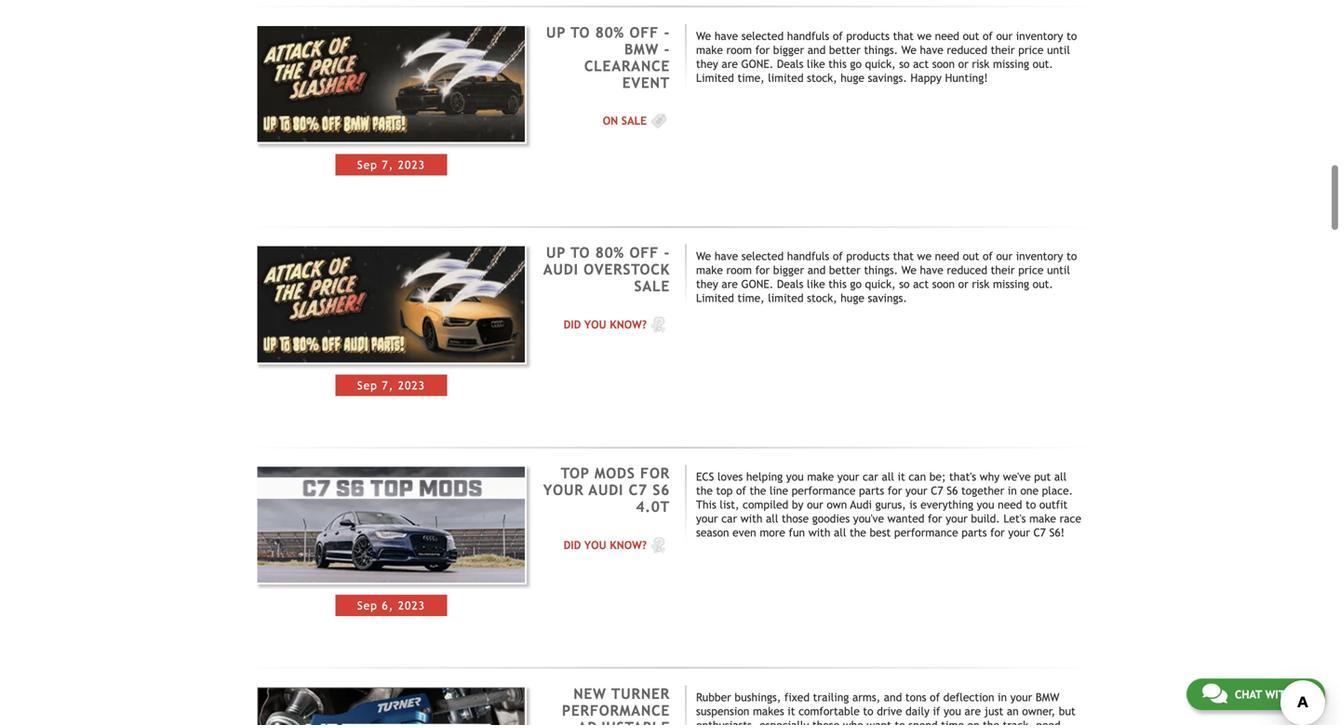 Task type: describe. For each thing, give the bounding box(es) containing it.
stock, for sale
[[807, 292, 838, 305]]

2023 for up to 80% off - bmw - clearance event
[[398, 158, 425, 171]]

an
[[1007, 705, 1019, 718]]

on sale
[[603, 114, 647, 127]]

sep 6, 2023 link
[[256, 465, 527, 617]]

our for -
[[997, 29, 1013, 42]]

like for sale
[[807, 278, 826, 291]]

sep for top mods for your audi c7 s6 4.0t
[[357, 599, 378, 612]]

top mods for your audi c7 s6 4.0t
[[544, 465, 670, 515]]

are inside rubber bushings, fixed trailing arms, and tons of deflection in your bmw suspension makes it comfortable to drive daily if you are just an owner, but enthusiasts, especially those who want to spend time on the track, ne
[[965, 705, 981, 718]]

compiled
[[743, 498, 789, 511]]

of inside the ecs loves helping you make your car all it can be; that's why we've put all the top of the line performance parts for your c7 s6 together in one place. this list, compiled by our own audi gurus, is everything you need to outfit your car with all those goodies you've wanted for your build. let's make race season even more fun with all the best performance parts for your c7 s6!
[[736, 484, 747, 497]]

we for -
[[918, 29, 932, 42]]

for inside top mods for your audi c7 s6 4.0t
[[641, 465, 670, 482]]

even
[[733, 526, 757, 539]]

you for sale
[[585, 318, 607, 331]]

1 vertical spatial car
[[722, 512, 738, 525]]

list,
[[720, 498, 740, 511]]

our for overstock
[[997, 250, 1013, 263]]

up to 80% off - bmw - clearance event
[[546, 24, 670, 91]]

fixed
[[785, 691, 810, 704]]

ecs loves helping you make your car all it can be; that's why we've put all the top of the line performance parts for your c7 s6 together in one place. this list, compiled by our own audi gurus, is everything you need to outfit your car with all those goodies you've wanted for your build. let's make race season even more fun with all the best performance parts for your c7 s6!
[[696, 470, 1082, 539]]

risk for -
[[972, 57, 990, 70]]

the down helping
[[750, 484, 767, 497]]

savings. for clearance
[[868, 71, 908, 84]]

know? for sale
[[610, 318, 647, 331]]

drive
[[877, 705, 903, 718]]

up for up to 80% off - audi overstock sale
[[546, 245, 566, 261]]

all down goodies
[[834, 526, 847, 539]]

want
[[867, 719, 892, 725]]

better for sale
[[830, 264, 861, 277]]

2023 for up to 80% off - audi overstock sale
[[398, 379, 425, 392]]

out. for clearance
[[1033, 57, 1054, 70]]

0 vertical spatial car
[[863, 470, 879, 483]]

did you know? for sale
[[564, 318, 647, 331]]

own
[[827, 498, 848, 511]]

new turner performance adjustable suspension | f3x image
[[256, 686, 527, 725]]

need for overstock
[[935, 250, 960, 263]]

bmw inside rubber bushings, fixed trailing arms, and tons of deflection in your bmw suspension makes it comfortable to drive daily if you are just an owner, but enthusiasts, especially those who want to spend time on the track, ne
[[1036, 691, 1060, 704]]

audi inside the ecs loves helping you make your car all it can be; that's why we've put all the top of the line performance parts for your c7 s6 together in one place. this list, compiled by our own audi gurus, is everything you need to outfit your car with all those goodies you've wanted for your build. let's make race season even more fun with all the best performance parts for your c7 s6!
[[851, 498, 872, 511]]

make inside we have selected handfuls of products that we need out of our inventory to make room for bigger and better things. we have reduced their price until they are gone. deals like this go quick, so act soon or risk missing out. limited time, limited stock, huge savings.
[[696, 264, 723, 277]]

better for clearance
[[830, 43, 861, 56]]

room for overstock
[[727, 264, 752, 277]]

for inside we have selected handfuls of products that we need out of our inventory to make room for bigger and better things. we have reduced their price until they are gone. deals like this go quick, so act soon or risk missing out. limited time, limited stock, huge savings.
[[756, 264, 770, 277]]

0 horizontal spatial with
[[741, 512, 763, 525]]

all up more
[[766, 512, 779, 525]]

top mods for your audi c7 s6 4.0t link
[[544, 465, 670, 515]]

our inside the ecs loves helping you make your car all it can be; that's why we've put all the top of the line performance parts for your c7 s6 together in one place. this list, compiled by our own audi gurus, is everything you need to outfit your car with all those goodies you've wanted for your build. let's make race season even more fun with all the best performance parts for your c7 s6!
[[807, 498, 824, 511]]

0 vertical spatial sale
[[622, 114, 647, 127]]

gurus,
[[876, 498, 907, 511]]

we have selected handfuls of products that we need out of our inventory to make room for bigger and better things. we have reduced their price until they are gone. deals like this go quick, so act soon or risk missing out. limited time, limited stock, huge savings.   happy hunting!
[[696, 29, 1078, 84]]

or for overstock
[[959, 278, 969, 291]]

limited for sale
[[768, 292, 804, 305]]

build.
[[972, 512, 1001, 525]]

s6 inside top mods for your audi c7 s6 4.0t
[[653, 482, 670, 499]]

up for up to 80% off - bmw - clearance event
[[546, 24, 566, 41]]

we have selected handfuls of products that we need out of our inventory to make room for bigger and better things. we have reduced their price until they are gone. deals like this go quick, so act soon or risk missing out. limited time, limited stock, huge savings.
[[696, 250, 1078, 305]]

in inside rubber bushings, fixed trailing arms, and tons of deflection in your bmw suspension makes it comfortable to drive daily if you are just an owner, but enthusiasts, especially those who want to spend time on the track, ne
[[998, 691, 1008, 704]]

top
[[561, 465, 590, 482]]

by
[[792, 498, 804, 511]]

0 horizontal spatial you
[[787, 470, 804, 483]]

to
[[571, 245, 591, 261]]

need inside the ecs loves helping you make your car all it can be; that's why we've put all the top of the line performance parts for your c7 s6 together in one place. this list, compiled by our own audi gurus, is everything you need to outfit your car with all those goodies you've wanted for your build. let's make race season even more fun with all the best performance parts for your c7 s6!
[[998, 498, 1023, 511]]

2023 for top mods for your audi c7 s6 4.0t
[[398, 599, 425, 612]]

your inside top mods for your audi c7 s6 4.0t
[[544, 482, 584, 499]]

one
[[1021, 484, 1039, 497]]

top
[[716, 484, 733, 497]]

those inside the ecs loves helping you make your car all it can be; that's why we've put all the top of the line performance parts for your c7 s6 together in one place. this list, compiled by our own audi gurus, is everything you need to outfit your car with all those goodies you've wanted for your build. let's make race season even more fun with all the best performance parts for your c7 s6!
[[782, 512, 809, 525]]

that for overstock
[[893, 250, 914, 263]]

selected for overstock
[[742, 250, 784, 263]]

why
[[980, 470, 1000, 483]]

ecs
[[696, 470, 715, 483]]

event
[[623, 74, 670, 91]]

risk for overstock
[[972, 278, 990, 291]]

go for overstock
[[851, 278, 862, 291]]

that's
[[950, 470, 977, 483]]

enthusiasts,
[[696, 719, 756, 725]]

new
[[574, 686, 607, 702]]

1 horizontal spatial c7
[[931, 484, 944, 497]]

put
[[1035, 470, 1051, 483]]

and inside rubber bushings, fixed trailing arms, and tons of deflection in your bmw suspension makes it comfortable to drive daily if you are just an owner, but enthusiasts, especially those who want to spend time on the track, ne
[[884, 691, 903, 704]]

fun
[[789, 526, 805, 539]]

on
[[603, 114, 618, 127]]

4.0t
[[636, 499, 670, 515]]

us
[[1297, 688, 1310, 701]]

you've
[[854, 512, 885, 525]]

for inside we have selected handfuls of products that we need out of our inventory to make room for bigger and better things. we have reduced their price until they are gone. deals like this go quick, so act soon or risk missing out. limited time, limited stock, huge savings.   happy hunting!
[[756, 43, 770, 56]]

wanted
[[888, 512, 925, 525]]

bmw inside up to 80% off - bmw - clearance event
[[625, 41, 659, 58]]

out for -
[[963, 29, 980, 42]]

to inside we have selected handfuls of products that we need out of our inventory to make room for bigger and better things. we have reduced their price until they are gone. deals like this go quick, so act soon or risk missing out. limited time, limited stock, huge savings.
[[1067, 250, 1078, 263]]

overstock
[[584, 261, 670, 278]]

to inside the ecs loves helping you make your car all it can be; that's why we've put all the top of the line performance parts for your c7 s6 together in one place. this list, compiled by our own audi gurus, is everything you need to outfit your car with all those goodies you've wanted for your build. let's make race season even more fun with all the best performance parts for your c7 s6!
[[1026, 498, 1037, 511]]

season
[[696, 526, 730, 539]]

together
[[962, 484, 1005, 497]]

1 horizontal spatial parts
[[962, 526, 987, 539]]

1 vertical spatial performance
[[895, 526, 959, 539]]

is
[[910, 498, 918, 511]]

rubber
[[696, 691, 732, 704]]

be;
[[930, 470, 946, 483]]

make inside we have selected handfuls of products that we need out of our inventory to make room for bigger and better things. we have reduced their price until they are gone. deals like this go quick, so act soon or risk missing out. limited time, limited stock, huge savings.   happy hunting!
[[696, 43, 723, 56]]

1 vertical spatial you
[[977, 498, 995, 511]]

hunting!
[[946, 71, 988, 84]]

are for overstock
[[722, 278, 738, 291]]

inventory for overstock
[[1017, 250, 1064, 263]]

you for 4.0t
[[585, 539, 607, 552]]

owner,
[[1023, 705, 1056, 718]]

the inside rubber bushings, fixed trailing arms, and tons of deflection in your bmw suspension makes it comfortable to drive daily if you are just an owner, but enthusiasts, especially those who want to spend time on the track, ne
[[983, 719, 1000, 725]]

your down can
[[906, 484, 928, 497]]

until for clearance
[[1048, 43, 1071, 56]]

let's
[[1004, 512, 1027, 525]]

limited for sale
[[696, 292, 735, 305]]

and for clearance
[[808, 43, 826, 56]]

products for -
[[847, 29, 890, 42]]

c7 inside top mods for your audi c7 s6 4.0t
[[629, 482, 648, 499]]

up to 80% off - bmw - clearance event link
[[546, 24, 670, 91]]

those inside rubber bushings, fixed trailing arms, and tons of deflection in your bmw suspension makes it comfortable to drive daily if you are just an owner, but enthusiasts, especially those who want to spend time on the track, ne
[[813, 719, 840, 725]]

chat with us
[[1235, 688, 1310, 701]]

6 image for sale
[[647, 315, 670, 334]]

their for sale
[[991, 264, 1015, 277]]

everything
[[921, 498, 974, 511]]

up to 80% off - audi overstock sale link
[[544, 245, 670, 295]]

race
[[1060, 512, 1082, 525]]

6 image for 4.0t
[[647, 536, 670, 554]]

place.
[[1042, 484, 1074, 497]]

off for -
[[630, 24, 659, 41]]

sep 6, 2023
[[357, 599, 425, 612]]

gone. for clearance
[[742, 57, 774, 70]]

soon for sale
[[933, 278, 955, 291]]

line
[[770, 484, 789, 497]]

turner
[[612, 686, 670, 702]]

handfuls for -
[[787, 29, 830, 42]]

and for sale
[[808, 264, 826, 277]]

sep 7, 2023 for up to 80% off - bmw - clearance event
[[357, 158, 425, 171]]

mods
[[595, 465, 636, 482]]

in inside the ecs loves helping you make your car all it can be; that's why we've put all the top of the line performance parts for your c7 s6 together in one place. this list, compiled by our own audi gurus, is everything you need to outfit your car with all those goodies you've wanted for your build. let's make race season even more fun with all the best performance parts for your c7 s6!
[[1008, 484, 1018, 497]]

time
[[942, 719, 965, 725]]

your down the let's
[[1009, 526, 1031, 539]]

spend
[[909, 719, 938, 725]]

80% for to
[[596, 245, 625, 261]]

7, for up to 80% off - bmw - clearance event
[[382, 158, 394, 171]]

2 horizontal spatial c7
[[1034, 526, 1047, 539]]

outfit
[[1040, 498, 1068, 511]]

performance
[[562, 702, 670, 719]]

arms,
[[853, 691, 881, 704]]

to inside up to 80% off - bmw - clearance event
[[571, 24, 591, 41]]

or for -
[[959, 57, 969, 70]]

reduced for sale
[[947, 264, 988, 277]]

just
[[985, 705, 1004, 718]]

up to 80% off - bmw - clearance event image
[[256, 24, 527, 144]]

on
[[968, 719, 980, 725]]

all up place.
[[1055, 470, 1067, 483]]

1 image
[[647, 111, 670, 130]]



Task type: locate. For each thing, give the bounding box(es) containing it.
all up gurus,
[[882, 470, 895, 483]]

0 vertical spatial their
[[991, 43, 1015, 56]]

things.
[[864, 43, 899, 56], [864, 264, 899, 277]]

3 sep from the top
[[357, 599, 378, 612]]

sep for up to 80% off - audi overstock sale
[[357, 379, 378, 392]]

soon
[[933, 57, 955, 70], [933, 278, 955, 291]]

1 vertical spatial sep
[[357, 379, 378, 392]]

0 vertical spatial those
[[782, 512, 809, 525]]

1 vertical spatial gone.
[[742, 278, 774, 291]]

you
[[787, 470, 804, 483], [977, 498, 995, 511], [944, 705, 962, 718]]

0 vertical spatial better
[[830, 43, 861, 56]]

comments image
[[1203, 683, 1228, 705]]

huge for sale
[[841, 292, 865, 305]]

1 price from the top
[[1019, 43, 1044, 56]]

huge inside we have selected handfuls of products that we need out of our inventory to make room for bigger and better things. we have reduced their price until they are gone. deals like this go quick, so act soon or risk missing out. limited time, limited stock, huge savings.
[[841, 292, 865, 305]]

did for up to 80% off - audi overstock sale
[[564, 318, 581, 331]]

limited for clearance
[[768, 71, 804, 84]]

2 soon from the top
[[933, 278, 955, 291]]

sep 7, 2023 link for up to 80% off - audi overstock sale
[[256, 245, 527, 396]]

2 vertical spatial are
[[965, 705, 981, 718]]

they inside we have selected handfuls of products that we need out of our inventory to make room for bigger and better things. we have reduced their price until they are gone. deals like this go quick, so act soon or risk missing out. limited time, limited stock, huge savings.   happy hunting!
[[696, 57, 719, 70]]

in down we've
[[1008, 484, 1018, 497]]

selected inside we have selected handfuls of products that we need out of our inventory to make room for bigger and better things. we have reduced their price until they are gone. deals like this go quick, so act soon or risk missing out. limited time, limited stock, huge savings.   happy hunting!
[[742, 29, 784, 42]]

2 better from the top
[[830, 264, 861, 277]]

inventory inside we have selected handfuls of products that we need out of our inventory to make room for bigger and better things. we have reduced their price until they are gone. deals like this go quick, so act soon or risk missing out. limited time, limited stock, huge savings.
[[1017, 250, 1064, 263]]

2 price from the top
[[1019, 264, 1044, 277]]

1 vertical spatial that
[[893, 250, 914, 263]]

go inside we have selected handfuls of products that we need out of our inventory to make room for bigger and better things. we have reduced their price until they are gone. deals like this go quick, so act soon or risk missing out. limited time, limited stock, huge savings.
[[851, 278, 862, 291]]

quick,
[[865, 57, 896, 70], [865, 278, 896, 291]]

1 risk from the top
[[972, 57, 990, 70]]

1 vertical spatial reduced
[[947, 264, 988, 277]]

deals for clearance
[[777, 57, 804, 70]]

1 gone. from the top
[[742, 57, 774, 70]]

0 vertical spatial in
[[1008, 484, 1018, 497]]

can
[[909, 470, 927, 483]]

car up gurus,
[[863, 470, 879, 483]]

1 limited from the top
[[768, 71, 804, 84]]

we inside we have selected handfuls of products that we need out of our inventory to make room for bigger and better things. we have reduced their price until they are gone. deals like this go quick, so act soon or risk missing out. limited time, limited stock, huge savings.
[[918, 250, 932, 263]]

go inside we have selected handfuls of products that we need out of our inventory to make room for bigger and better things. we have reduced their price until they are gone. deals like this go quick, so act soon or risk missing out. limited time, limited stock, huge savings.   happy hunting!
[[851, 57, 862, 70]]

go
[[851, 57, 862, 70], [851, 278, 862, 291]]

- inside up to 80% off - audi overstock sale
[[664, 245, 670, 261]]

selected inside we have selected handfuls of products that we need out of our inventory to make room for bigger and better things. we have reduced their price until they are gone. deals like this go quick, so act soon or risk missing out. limited time, limited stock, huge savings.
[[742, 250, 784, 263]]

savings.
[[868, 71, 908, 84], [868, 292, 908, 305]]

sep 7, 2023 down up to 80% off - bmw - clearance event image
[[357, 158, 425, 171]]

2 bigger from the top
[[774, 264, 805, 277]]

2 sep 7, 2023 from the top
[[357, 379, 425, 392]]

we inside we have selected handfuls of products that we need out of our inventory to make room for bigger and better things. we have reduced their price until they are gone. deals like this go quick, so act soon or risk missing out. limited time, limited stock, huge savings.   happy hunting!
[[918, 29, 932, 42]]

that
[[893, 29, 914, 42], [893, 250, 914, 263]]

price for -
[[1019, 43, 1044, 56]]

handfuls
[[787, 29, 830, 42], [787, 250, 830, 263]]

- right to on the left of the page
[[664, 245, 670, 261]]

s6!
[[1050, 526, 1065, 539]]

missing
[[993, 57, 1030, 70], [993, 278, 1030, 291]]

1 know? from the top
[[610, 318, 647, 331]]

off inside up to 80% off - bmw - clearance event
[[630, 24, 659, 41]]

audi left 4.0t at bottom
[[589, 482, 624, 499]]

handfuls for overstock
[[787, 250, 830, 263]]

1 vertical spatial you
[[585, 539, 607, 552]]

this inside we have selected handfuls of products that we need out of our inventory to make room for bigger and better things. we have reduced their price until they are gone. deals like this go quick, so act soon or risk missing out. limited time, limited stock, huge savings.   happy hunting!
[[829, 57, 847, 70]]

time, inside we have selected handfuls of products that we need out of our inventory to make room for bigger and better things. we have reduced their price until they are gone. deals like this go quick, so act soon or risk missing out. limited time, limited stock, huge savings.
[[738, 292, 765, 305]]

bigger inside we have selected handfuls of products that we need out of our inventory to make room for bigger and better things. we have reduced their price until they are gone. deals like this go quick, so act soon or risk missing out. limited time, limited stock, huge savings.
[[774, 264, 805, 277]]

price for overstock
[[1019, 264, 1044, 277]]

1 you from the top
[[585, 318, 607, 331]]

1 vertical spatial this
[[829, 278, 847, 291]]

more
[[760, 526, 786, 539]]

it inside rubber bushings, fixed trailing arms, and tons of deflection in your bmw suspension makes it comfortable to drive daily if you are just an owner, but enthusiasts, especially those who want to spend time on the track, ne
[[788, 705, 796, 718]]

we
[[696, 29, 712, 42], [902, 43, 917, 56], [696, 250, 712, 263], [902, 264, 917, 277]]

1 vertical spatial 2023
[[398, 379, 425, 392]]

1 soon from the top
[[933, 57, 955, 70]]

2 7, from the top
[[382, 379, 394, 392]]

time, for sale
[[738, 292, 765, 305]]

limited inside we have selected handfuls of products that we need out of our inventory to make room for bigger and better things. we have reduced their price until they are gone. deals like this go quick, so act soon or risk missing out. limited time, limited stock, huge savings.   happy hunting!
[[696, 71, 735, 84]]

2 - from the top
[[664, 41, 670, 58]]

1 time, from the top
[[738, 71, 765, 84]]

are inside we have selected handfuls of products that we need out of our inventory to make room for bigger and better things. we have reduced their price until they are gone. deals like this go quick, so act soon or risk missing out. limited time, limited stock, huge savings.
[[722, 278, 738, 291]]

2 go from the top
[[851, 278, 862, 291]]

c7 down be;
[[931, 484, 944, 497]]

until for sale
[[1048, 264, 1071, 277]]

0 vertical spatial you
[[585, 318, 607, 331]]

sep down up to 80% off - audi overstock sale image
[[357, 379, 378, 392]]

1 vertical spatial off
[[630, 245, 659, 261]]

sep left 6,
[[357, 599, 378, 612]]

price inside we have selected handfuls of products that we need out of our inventory to make room for bigger and better things. we have reduced their price until they are gone. deals like this go quick, so act soon or risk missing out. limited time, limited stock, huge savings.   happy hunting!
[[1019, 43, 1044, 56]]

2 vertical spatial 2023
[[398, 599, 425, 612]]

1 sep 7, 2023 link from the top
[[256, 24, 527, 175]]

did down "up to 80% off - audi overstock sale" link
[[564, 318, 581, 331]]

top mods for your audi c7 s6 4.0t image
[[256, 465, 527, 585]]

1 their from the top
[[991, 43, 1015, 56]]

2 limited from the top
[[696, 292, 735, 305]]

act inside we have selected handfuls of products that we need out of our inventory to make room for bigger and better things. we have reduced their price until they are gone. deals like this go quick, so act soon or risk missing out. limited time, limited stock, huge savings.   happy hunting!
[[914, 57, 929, 70]]

1 so from the top
[[900, 57, 910, 70]]

with left 'us'
[[1266, 688, 1293, 701]]

need inside we have selected handfuls of products that we need out of our inventory to make room for bigger and better things. we have reduced their price until they are gone. deals like this go quick, so act soon or risk missing out. limited time, limited stock, huge savings.
[[935, 250, 960, 263]]

2 things. from the top
[[864, 264, 899, 277]]

2 limited from the top
[[768, 292, 804, 305]]

1 sep from the top
[[357, 158, 378, 171]]

c7 right 'top'
[[629, 482, 648, 499]]

quick, inside we have selected handfuls of products that we need out of our inventory to make room for bigger and better things. we have reduced their price until they are gone. deals like this go quick, so act soon or risk missing out. limited time, limited stock, huge savings.   happy hunting!
[[865, 57, 896, 70]]

those up fun
[[782, 512, 809, 525]]

1 horizontal spatial bmw
[[1036, 691, 1060, 704]]

did you know? for 4.0t
[[564, 539, 647, 552]]

2 up from the top
[[546, 245, 566, 261]]

best
[[870, 526, 891, 539]]

go for -
[[851, 57, 862, 70]]

deals inside we have selected handfuls of products that we need out of our inventory to make room for bigger and better things. we have reduced their price until they are gone. deals like this go quick, so act soon or risk missing out. limited time, limited stock, huge savings.   happy hunting!
[[777, 57, 804, 70]]

time, for clearance
[[738, 71, 765, 84]]

1 or from the top
[[959, 57, 969, 70]]

0 vertical spatial out
[[963, 29, 980, 42]]

1 off from the top
[[630, 24, 659, 41]]

chat with us link
[[1187, 679, 1326, 710]]

2 horizontal spatial audi
[[851, 498, 872, 511]]

80% inside up to 80% off - bmw - clearance event
[[596, 24, 625, 41]]

out.
[[1033, 57, 1054, 70], [1033, 278, 1054, 291]]

1 huge from the top
[[841, 71, 865, 84]]

new turner performance adjustab
[[562, 686, 670, 725]]

know? down overstock
[[610, 318, 647, 331]]

2 80% from the top
[[596, 245, 625, 261]]

0 vertical spatial time,
[[738, 71, 765, 84]]

s6 up everything
[[947, 484, 958, 497]]

1 sep 7, 2023 from the top
[[357, 158, 425, 171]]

2 out from the top
[[963, 250, 980, 263]]

did you know? down top mods for your audi c7 s6 4.0t "link"
[[564, 539, 647, 552]]

missing for sale
[[993, 278, 1030, 291]]

your down everything
[[946, 512, 968, 525]]

0 horizontal spatial bmw
[[625, 41, 659, 58]]

deals inside we have selected handfuls of products that we need out of our inventory to make room for bigger and better things. we have reduced their price until they are gone. deals like this go quick, so act soon or risk missing out. limited time, limited stock, huge savings.
[[777, 278, 804, 291]]

1 6 image from the top
[[647, 315, 670, 334]]

soon for clearance
[[933, 57, 955, 70]]

things. for sale
[[864, 264, 899, 277]]

time, inside we have selected handfuls of products that we need out of our inventory to make room for bigger and better things. we have reduced their price until they are gone. deals like this go quick, so act soon or risk missing out. limited time, limited stock, huge savings.   happy hunting!
[[738, 71, 765, 84]]

bmw up owner,
[[1036, 691, 1060, 704]]

2 products from the top
[[847, 250, 890, 263]]

they inside we have selected handfuls of products that we need out of our inventory to make room for bigger and better things. we have reduced their price until they are gone. deals like this go quick, so act soon or risk missing out. limited time, limited stock, huge savings.
[[696, 278, 719, 291]]

0 vertical spatial parts
[[859, 484, 885, 497]]

they right overstock
[[696, 278, 719, 291]]

0 horizontal spatial performance
[[792, 484, 856, 497]]

inventory inside we have selected handfuls of products that we need out of our inventory to make room for bigger and better things. we have reduced their price until they are gone. deals like this go quick, so act soon or risk missing out. limited time, limited stock, huge savings.   happy hunting!
[[1017, 29, 1064, 42]]

2 did you know? from the top
[[564, 539, 647, 552]]

0 vertical spatial go
[[851, 57, 862, 70]]

risk inside we have selected handfuls of products that we need out of our inventory to make room for bigger and better things. we have reduced their price until they are gone. deals like this go quick, so act soon or risk missing out. limited time, limited stock, huge savings.   happy hunting!
[[972, 57, 990, 70]]

missing inside we have selected handfuls of products that we need out of our inventory to make room for bigger and better things. we have reduced their price until they are gone. deals like this go quick, so act soon or risk missing out. limited time, limited stock, huge savings.
[[993, 278, 1030, 291]]

0 vertical spatial are
[[722, 57, 738, 70]]

this for sale
[[829, 278, 847, 291]]

bushings,
[[735, 691, 781, 704]]

so for clearance
[[900, 57, 910, 70]]

like for clearance
[[807, 57, 826, 70]]

audi up 'you've'
[[851, 498, 872, 511]]

up
[[546, 24, 566, 41], [546, 245, 566, 261]]

2 they from the top
[[696, 278, 719, 291]]

1 7, from the top
[[382, 158, 394, 171]]

sale inside up to 80% off - audi overstock sale
[[635, 278, 670, 295]]

1 horizontal spatial performance
[[895, 526, 959, 539]]

s6 inside the ecs loves helping you make your car all it can be; that's why we've put all the top of the line performance parts for your c7 s6 together in one place. this list, compiled by our own audi gurus, is everything you need to outfit your car with all those goodies you've wanted for your build. let's make race season even more fun with all the best performance parts for your c7 s6!
[[947, 484, 958, 497]]

your up an
[[1011, 691, 1033, 704]]

2 off from the top
[[630, 245, 659, 261]]

handfuls inside we have selected handfuls of products that we need out of our inventory to make room for bigger and better things. we have reduced their price until they are gone. deals like this go quick, so act soon or risk missing out. limited time, limited stock, huge savings.
[[787, 250, 830, 263]]

0 vertical spatial our
[[997, 29, 1013, 42]]

1 vertical spatial with
[[809, 526, 831, 539]]

helping
[[747, 470, 783, 483]]

trailing
[[813, 691, 849, 704]]

- for up to 80% off - audi overstock sale
[[664, 245, 670, 261]]

0 vertical spatial or
[[959, 57, 969, 70]]

quick, inside we have selected handfuls of products that we need out of our inventory to make room for bigger and better things. we have reduced their price until they are gone. deals like this go quick, so act soon or risk missing out. limited time, limited stock, huge savings.
[[865, 278, 896, 291]]

out. inside we have selected handfuls of products that we need out of our inventory to make room for bigger and better things. we have reduced their price until they are gone. deals like this go quick, so act soon or risk missing out. limited time, limited stock, huge savings.   happy hunting!
[[1033, 57, 1054, 70]]

your left mods in the bottom left of the page
[[544, 482, 584, 499]]

1 2023 from the top
[[398, 158, 425, 171]]

chat
[[1235, 688, 1263, 701]]

2 until from the top
[[1048, 264, 1071, 277]]

the down 'you've'
[[850, 526, 867, 539]]

huge inside we have selected handfuls of products that we need out of our inventory to make room for bigger and better things. we have reduced their price until they are gone. deals like this go quick, so act soon or risk missing out. limited time, limited stock, huge savings.   happy hunting!
[[841, 71, 865, 84]]

quick, for sale
[[865, 278, 896, 291]]

2 horizontal spatial with
[[1266, 688, 1293, 701]]

tons
[[906, 691, 927, 704]]

of
[[833, 29, 843, 42], [983, 29, 993, 42], [833, 250, 843, 263], [983, 250, 993, 263], [736, 484, 747, 497], [930, 691, 940, 704]]

1 vertical spatial bmw
[[1036, 691, 1060, 704]]

bigger for overstock
[[774, 264, 805, 277]]

those down comfortable
[[813, 719, 840, 725]]

track,
[[1003, 719, 1033, 725]]

if
[[933, 705, 941, 718]]

better inside we have selected handfuls of products that we need out of our inventory to make room for bigger and better things. we have reduced their price until they are gone. deals like this go quick, so act soon or risk missing out. limited time, limited stock, huge savings.
[[830, 264, 861, 277]]

your up own
[[838, 470, 860, 483]]

your inside rubber bushings, fixed trailing arms, and tons of deflection in your bmw suspension makes it comfortable to drive daily if you are just an owner, but enthusiasts, especially those who want to spend time on the track, ne
[[1011, 691, 1033, 704]]

1 vertical spatial 7,
[[382, 379, 394, 392]]

off for overstock
[[630, 245, 659, 261]]

limited
[[768, 71, 804, 84], [768, 292, 804, 305]]

happy
[[911, 71, 942, 84]]

savings. inside we have selected handfuls of products that we need out of our inventory to make room for bigger and better things. we have reduced their price until they are gone. deals like this go quick, so act soon or risk missing out. limited time, limited stock, huge savings.
[[868, 292, 908, 305]]

1 80% from the top
[[596, 24, 625, 41]]

that inside we have selected handfuls of products that we need out of our inventory to make room for bigger and better things. we have reduced their price until they are gone. deals like this go quick, so act soon or risk missing out. limited time, limited stock, huge savings.   happy hunting!
[[893, 29, 914, 42]]

1 horizontal spatial those
[[813, 719, 840, 725]]

so inside we have selected handfuls of products that we need out of our inventory to make room for bigger and better things. we have reduced their price until they are gone. deals like this go quick, so act soon or risk missing out. limited time, limited stock, huge savings.   happy hunting!
[[900, 57, 910, 70]]

performance down wanted
[[895, 526, 959, 539]]

0 vertical spatial sep 7, 2023
[[357, 158, 425, 171]]

their for clearance
[[991, 43, 1015, 56]]

to inside we have selected handfuls of products that we need out of our inventory to make room for bigger and better things. we have reduced their price until they are gone. deals like this go quick, so act soon or risk missing out. limited time, limited stock, huge savings.   happy hunting!
[[1067, 29, 1078, 42]]

1 up from the top
[[546, 24, 566, 41]]

like inside we have selected handfuls of products that we need out of our inventory to make room for bigger and better things. we have reduced their price until they are gone. deals like this go quick, so act soon or risk missing out. limited time, limited stock, huge savings.   happy hunting!
[[807, 57, 826, 70]]

1 out. from the top
[[1033, 57, 1054, 70]]

0 vertical spatial gone.
[[742, 57, 774, 70]]

1 like from the top
[[807, 57, 826, 70]]

they for clearance
[[696, 57, 719, 70]]

know? for 4.0t
[[610, 539, 647, 552]]

gone. inside we have selected handfuls of products that we need out of our inventory to make room for bigger and better things. we have reduced their price until they are gone. deals like this go quick, so act soon or risk missing out. limited time, limited stock, huge savings.
[[742, 278, 774, 291]]

2 sep 7, 2023 link from the top
[[256, 245, 527, 396]]

2023 down up to 80% off - audi overstock sale image
[[398, 379, 425, 392]]

-
[[664, 24, 670, 41], [664, 41, 670, 58], [664, 245, 670, 261]]

2 sep from the top
[[357, 379, 378, 392]]

0 vertical spatial this
[[829, 57, 847, 70]]

the
[[696, 484, 713, 497], [750, 484, 767, 497], [850, 526, 867, 539], [983, 719, 1000, 725]]

0 vertical spatial limited
[[696, 71, 735, 84]]

1 vertical spatial huge
[[841, 292, 865, 305]]

they for sale
[[696, 278, 719, 291]]

their
[[991, 43, 1015, 56], [991, 264, 1015, 277]]

sep 7, 2023 link for up to 80% off - bmw - clearance event
[[256, 24, 527, 175]]

sep 7, 2023 link
[[256, 24, 527, 175], [256, 245, 527, 396]]

are for -
[[722, 57, 738, 70]]

are inside we have selected handfuls of products that we need out of our inventory to make room for bigger and better things. we have reduced their price until they are gone. deals like this go quick, so act soon or risk missing out. limited time, limited stock, huge savings.   happy hunting!
[[722, 57, 738, 70]]

things. inside we have selected handfuls of products that we need out of our inventory to make room for bigger and better things. we have reduced their price until they are gone. deals like this go quick, so act soon or risk missing out. limited time, limited stock, huge savings.
[[864, 264, 899, 277]]

with down goodies
[[809, 526, 831, 539]]

sep
[[357, 158, 378, 171], [357, 379, 378, 392], [357, 599, 378, 612]]

their inside we have selected handfuls of products that we need out of our inventory to make room for bigger and better things. we have reduced their price until they are gone. deals like this go quick, so act soon or risk missing out. limited time, limited stock, huge savings.
[[991, 264, 1015, 277]]

sale
[[622, 114, 647, 127], [635, 278, 670, 295]]

2 know? from the top
[[610, 539, 647, 552]]

0 vertical spatial quick,
[[865, 57, 896, 70]]

new turner performance adjustab link
[[562, 686, 670, 725]]

did down top mods for your audi c7 s6 4.0t "link"
[[564, 539, 581, 552]]

1 vertical spatial things.
[[864, 264, 899, 277]]

stock, for clearance
[[807, 71, 838, 84]]

2023 down up to 80% off - bmw - clearance event image
[[398, 158, 425, 171]]

2 vertical spatial sep
[[357, 599, 378, 612]]

our
[[997, 29, 1013, 42], [997, 250, 1013, 263], [807, 498, 824, 511]]

need for -
[[935, 29, 960, 42]]

car down "list,"
[[722, 512, 738, 525]]

gone. for sale
[[742, 278, 774, 291]]

make
[[696, 43, 723, 56], [696, 264, 723, 277], [808, 470, 834, 483], [1030, 512, 1057, 525]]

room for -
[[727, 43, 752, 56]]

this inside we have selected handfuls of products that we need out of our inventory to make room for bigger and better things. we have reduced their price until they are gone. deals like this go quick, so act soon or risk missing out. limited time, limited stock, huge savings.
[[829, 278, 847, 291]]

act for clearance
[[914, 57, 929, 70]]

2 missing from the top
[[993, 278, 1030, 291]]

inventory
[[1017, 29, 1064, 42], [1017, 250, 1064, 263]]

2 deals from the top
[[777, 278, 804, 291]]

1 reduced from the top
[[947, 43, 988, 56]]

2 did from the top
[[564, 539, 581, 552]]

6 image down overstock
[[647, 315, 670, 334]]

2 their from the top
[[991, 264, 1015, 277]]

0 vertical spatial that
[[893, 29, 914, 42]]

0 vertical spatial bmw
[[625, 41, 659, 58]]

1 products from the top
[[847, 29, 890, 42]]

deflection
[[944, 691, 995, 704]]

2 selected from the top
[[742, 250, 784, 263]]

inventory for -
[[1017, 29, 1064, 42]]

with
[[741, 512, 763, 525], [809, 526, 831, 539], [1266, 688, 1293, 701]]

you up build.
[[977, 498, 995, 511]]

1 did you know? from the top
[[564, 318, 647, 331]]

room inside we have selected handfuls of products that we need out of our inventory to make room for bigger and better things. we have reduced their price until they are gone. deals like this go quick, so act soon or risk missing out. limited time, limited stock, huge savings.   happy hunting!
[[727, 43, 752, 56]]

1 did from the top
[[564, 318, 581, 331]]

0 vertical spatial you
[[787, 470, 804, 483]]

1 vertical spatial did you know?
[[564, 539, 647, 552]]

1 bigger from the top
[[774, 43, 805, 56]]

- up clearance
[[664, 24, 670, 41]]

0 horizontal spatial s6
[[653, 482, 670, 499]]

huge for clearance
[[841, 71, 865, 84]]

1 vertical spatial need
[[935, 250, 960, 263]]

0 vertical spatial 7,
[[382, 158, 394, 171]]

2 like from the top
[[807, 278, 826, 291]]

or
[[959, 57, 969, 70], [959, 278, 969, 291]]

0 vertical spatial did
[[564, 318, 581, 331]]

1 vertical spatial savings.
[[868, 292, 908, 305]]

2 room from the top
[[727, 264, 752, 277]]

up to 80% off - audi overstock sale image
[[256, 245, 527, 364]]

1 room from the top
[[727, 43, 752, 56]]

2 6 image from the top
[[647, 536, 670, 554]]

2 handfuls from the top
[[787, 250, 830, 263]]

comfortable
[[799, 705, 860, 718]]

deals for sale
[[777, 278, 804, 291]]

6,
[[382, 599, 394, 612]]

audi inside up to 80% off - audi overstock sale
[[544, 261, 579, 278]]

so for sale
[[900, 278, 910, 291]]

2 so from the top
[[900, 278, 910, 291]]

off
[[630, 24, 659, 41], [630, 245, 659, 261]]

with up the even
[[741, 512, 763, 525]]

1 limited from the top
[[696, 71, 735, 84]]

sep for up to 80% off - bmw - clearance event
[[357, 158, 378, 171]]

limited for clearance
[[696, 71, 735, 84]]

2 quick, from the top
[[865, 278, 896, 291]]

1 vertical spatial they
[[696, 278, 719, 291]]

1 things. from the top
[[864, 43, 899, 56]]

you inside rubber bushings, fixed trailing arms, and tons of deflection in your bmw suspension makes it comfortable to drive daily if you are just an owner, but enthusiasts, especially those who want to spend time on the track, ne
[[944, 705, 962, 718]]

selected for -
[[742, 29, 784, 42]]

you down "up to 80% off - audi overstock sale" link
[[585, 318, 607, 331]]

things. for clearance
[[864, 43, 899, 56]]

2 savings. from the top
[[868, 292, 908, 305]]

stock, inside we have selected handfuls of products that we need out of our inventory to make room for bigger and better things. we have reduced their price until they are gone. deals like this go quick, so act soon or risk missing out. limited time, limited stock, huge savings.   happy hunting!
[[807, 71, 838, 84]]

room
[[727, 43, 752, 56], [727, 264, 752, 277]]

0 vertical spatial they
[[696, 57, 719, 70]]

2 2023 from the top
[[398, 379, 425, 392]]

0 vertical spatial did you know?
[[564, 318, 647, 331]]

2 huge from the top
[[841, 292, 865, 305]]

1 vertical spatial out.
[[1033, 278, 1054, 291]]

sep 7, 2023 for up to 80% off - audi overstock sale
[[357, 379, 425, 392]]

products for overstock
[[847, 250, 890, 263]]

1 horizontal spatial you
[[944, 705, 962, 718]]

of inside rubber bushings, fixed trailing arms, and tons of deflection in your bmw suspension makes it comfortable to drive daily if you are just an owner, but enthusiasts, especially those who want to spend time on the track, ne
[[930, 691, 940, 704]]

1 savings. from the top
[[868, 71, 908, 84]]

2 gone. from the top
[[742, 278, 774, 291]]

c7 left s6!
[[1034, 526, 1047, 539]]

like inside we have selected handfuls of products that we need out of our inventory to make room for bigger and better things. we have reduced their price until they are gone. deals like this go quick, so act soon or risk missing out. limited time, limited stock, huge savings.
[[807, 278, 826, 291]]

- up event
[[664, 41, 670, 58]]

1 this from the top
[[829, 57, 847, 70]]

1 vertical spatial limited
[[768, 292, 804, 305]]

loves
[[718, 470, 743, 483]]

sep 7, 2023
[[357, 158, 425, 171], [357, 379, 425, 392]]

0 vertical spatial sep
[[357, 158, 378, 171]]

s6 left ecs
[[653, 482, 670, 499]]

0 vertical spatial bigger
[[774, 43, 805, 56]]

3 - from the top
[[664, 245, 670, 261]]

0 vertical spatial stock,
[[807, 71, 838, 84]]

0 vertical spatial off
[[630, 24, 659, 41]]

sep down up to 80% off - bmw - clearance event image
[[357, 158, 378, 171]]

and inside we have selected handfuls of products that we need out of our inventory to make room for bigger and better things. we have reduced their price until they are gone. deals like this go quick, so act soon or risk missing out. limited time, limited stock, huge savings.   happy hunting!
[[808, 43, 826, 56]]

did you know?
[[564, 318, 647, 331], [564, 539, 647, 552]]

1 vertical spatial sale
[[635, 278, 670, 295]]

2023 right 6,
[[398, 599, 425, 612]]

in
[[1008, 484, 1018, 497], [998, 691, 1008, 704]]

suspension
[[696, 705, 750, 718]]

1 we from the top
[[918, 29, 932, 42]]

0 vertical spatial things.
[[864, 43, 899, 56]]

80% for to
[[596, 24, 625, 41]]

products
[[847, 29, 890, 42], [847, 250, 890, 263]]

missing inside we have selected handfuls of products that we need out of our inventory to make room for bigger and better things. we have reduced their price until they are gone. deals like this go quick, so act soon or risk missing out. limited time, limited stock, huge savings.   happy hunting!
[[993, 57, 1030, 70]]

1 horizontal spatial audi
[[589, 482, 624, 499]]

bigger inside we have selected handfuls of products that we need out of our inventory to make room for bigger and better things. we have reduced their price until they are gone. deals like this go quick, so act soon or risk missing out. limited time, limited stock, huge savings.   happy hunting!
[[774, 43, 805, 56]]

7, down up to 80% off - audi overstock sale image
[[382, 379, 394, 392]]

until inside we have selected handfuls of products that we need out of our inventory to make room for bigger and better things. we have reduced their price until they are gone. deals like this go quick, so act soon or risk missing out. limited time, limited stock, huge savings.   happy hunting!
[[1048, 43, 1071, 56]]

you up the line at the right
[[787, 470, 804, 483]]

they right clearance
[[696, 57, 719, 70]]

for
[[756, 43, 770, 56], [756, 264, 770, 277], [641, 465, 670, 482], [888, 484, 903, 497], [928, 512, 943, 525], [991, 526, 1005, 539]]

1 selected from the top
[[742, 29, 784, 42]]

did for top mods for your audi c7 s6 4.0t
[[564, 539, 581, 552]]

reduced
[[947, 43, 988, 56], [947, 264, 988, 277]]

0 vertical spatial missing
[[993, 57, 1030, 70]]

2 vertical spatial and
[[884, 691, 903, 704]]

1 vertical spatial go
[[851, 278, 862, 291]]

in up just
[[998, 691, 1008, 704]]

1 vertical spatial 80%
[[596, 245, 625, 261]]

out for overstock
[[963, 250, 980, 263]]

that for -
[[893, 29, 914, 42]]

out inside we have selected handfuls of products that we need out of our inventory to make room for bigger and better things. we have reduced their price until they are gone. deals like this go quick, so act soon or risk missing out. limited time, limited stock, huge savings.   happy hunting!
[[963, 29, 980, 42]]

off right to on the left of the page
[[630, 245, 659, 261]]

are
[[722, 57, 738, 70], [722, 278, 738, 291], [965, 705, 981, 718]]

it inside the ecs loves helping you make your car all it can be; that's why we've put all the top of the line performance parts for your c7 s6 together in one place. this list, compiled by our own audi gurus, is everything you need to outfit your car with all those goodies you've wanted for your build. let's make race season even more fun with all the best performance parts for your c7 s6!
[[898, 470, 906, 483]]

1 better from the top
[[830, 43, 861, 56]]

1 out from the top
[[963, 29, 980, 42]]

1 vertical spatial products
[[847, 250, 890, 263]]

1 quick, from the top
[[865, 57, 896, 70]]

we've
[[1004, 470, 1031, 483]]

1 vertical spatial limited
[[696, 292, 735, 305]]

1 vertical spatial stock,
[[807, 292, 838, 305]]

0 horizontal spatial car
[[722, 512, 738, 525]]

we for overstock
[[918, 250, 932, 263]]

up inside up to 80% off - audi overstock sale
[[546, 245, 566, 261]]

1 that from the top
[[893, 29, 914, 42]]

2 act from the top
[[914, 278, 929, 291]]

- for up to 80% off - bmw - clearance event
[[664, 24, 670, 41]]

know? down 4.0t at bottom
[[610, 539, 647, 552]]

2 vertical spatial need
[[998, 498, 1023, 511]]

soon inside we have selected handfuls of products that we need out of our inventory to make room for bigger and better things. we have reduced their price until they are gone. deals like this go quick, so act soon or risk missing out. limited time, limited stock, huge savings.
[[933, 278, 955, 291]]

time,
[[738, 71, 765, 84], [738, 292, 765, 305]]

1 vertical spatial quick,
[[865, 278, 896, 291]]

your
[[838, 470, 860, 483], [544, 482, 584, 499], [906, 484, 928, 497], [696, 512, 718, 525], [946, 512, 968, 525], [1009, 526, 1031, 539], [1011, 691, 1033, 704]]

0 vertical spatial inventory
[[1017, 29, 1064, 42]]

2 horizontal spatial you
[[977, 498, 995, 511]]

1 until from the top
[[1048, 43, 1071, 56]]

quick, for clearance
[[865, 57, 896, 70]]

performance up own
[[792, 484, 856, 497]]

it left can
[[898, 470, 906, 483]]

0 vertical spatial 2023
[[398, 158, 425, 171]]

1 go from the top
[[851, 57, 862, 70]]

audi
[[544, 261, 579, 278], [589, 482, 624, 499], [851, 498, 872, 511]]

limited inside we have selected handfuls of products that we need out of our inventory to make room for bigger and better things. we have reduced their price until they are gone. deals like this go quick, so act soon or risk missing out. limited time, limited stock, huge savings.
[[768, 292, 804, 305]]

reduced for clearance
[[947, 43, 988, 56]]

2 reduced from the top
[[947, 264, 988, 277]]

1 vertical spatial or
[[959, 278, 969, 291]]

6 image
[[647, 315, 670, 334], [647, 536, 670, 554]]

savings. for sale
[[868, 292, 908, 305]]

0 vertical spatial it
[[898, 470, 906, 483]]

1 horizontal spatial s6
[[947, 484, 958, 497]]

this
[[696, 498, 717, 511]]

it up especially
[[788, 705, 796, 718]]

audi inside top mods for your audi c7 s6 4.0t
[[589, 482, 624, 499]]

car
[[863, 470, 879, 483], [722, 512, 738, 525]]

0 horizontal spatial those
[[782, 512, 809, 525]]

2 this from the top
[[829, 278, 847, 291]]

or inside we have selected handfuls of products that we need out of our inventory to make room for bigger and better things. we have reduced their price until they are gone. deals like this go quick, so act soon or risk missing out. limited time, limited stock, huge savings.
[[959, 278, 969, 291]]

reduced inside we have selected handfuls of products that we need out of our inventory to make room for bigger and better things. we have reduced their price until they are gone. deals like this go quick, so act soon or risk missing out. limited time, limited stock, huge savings.   happy hunting!
[[947, 43, 988, 56]]

1 vertical spatial so
[[900, 278, 910, 291]]

1 vertical spatial are
[[722, 278, 738, 291]]

1 vertical spatial 6 image
[[647, 536, 670, 554]]

7, for up to 80% off - audi overstock sale
[[382, 379, 394, 392]]

who
[[843, 719, 864, 725]]

or inside we have selected handfuls of products that we need out of our inventory to make room for bigger and better things. we have reduced their price until they are gone. deals like this go quick, so act soon or risk missing out. limited time, limited stock, huge savings.   happy hunting!
[[959, 57, 969, 70]]

2 inventory from the top
[[1017, 250, 1064, 263]]

act for sale
[[914, 278, 929, 291]]

especially
[[760, 719, 809, 725]]

you up time
[[944, 705, 962, 718]]

and inside we have selected handfuls of products that we need out of our inventory to make room for bigger and better things. we have reduced their price until they are gone. deals like this go quick, so act soon or risk missing out. limited time, limited stock, huge savings.
[[808, 264, 826, 277]]

products inside we have selected handfuls of products that we need out of our inventory to make room for bigger and better things. we have reduced their price until they are gone. deals like this go quick, so act soon or risk missing out. limited time, limited stock, huge savings.
[[847, 250, 890, 263]]

2 stock, from the top
[[807, 292, 838, 305]]

1 vertical spatial soon
[[933, 278, 955, 291]]

out. for sale
[[1033, 278, 1054, 291]]

0 vertical spatial huge
[[841, 71, 865, 84]]

1 missing from the top
[[993, 57, 1030, 70]]

0 vertical spatial reduced
[[947, 43, 988, 56]]

off up clearance
[[630, 24, 659, 41]]

1 vertical spatial up
[[546, 245, 566, 261]]

act inside we have selected handfuls of products that we need out of our inventory to make room for bigger and better things. we have reduced their price until they are gone. deals like this go quick, so act soon or risk missing out. limited time, limited stock, huge savings.
[[914, 278, 929, 291]]

parts up gurus,
[[859, 484, 885, 497]]

1 vertical spatial we
[[918, 250, 932, 263]]

gone. inside we have selected handfuls of products that we need out of our inventory to make room for bigger and better things. we have reduced their price until they are gone. deals like this go quick, so act soon or risk missing out. limited time, limited stock, huge savings.   happy hunting!
[[742, 57, 774, 70]]

out
[[963, 29, 980, 42], [963, 250, 980, 263]]

80% up clearance
[[596, 24, 625, 41]]

1 deals from the top
[[777, 57, 804, 70]]

1 inventory from the top
[[1017, 29, 1064, 42]]

2 or from the top
[[959, 278, 969, 291]]

selected
[[742, 29, 784, 42], [742, 250, 784, 263]]

7, down up to 80% off - bmw - clearance event image
[[382, 158, 394, 171]]

goodies
[[813, 512, 850, 525]]

out. inside we have selected handfuls of products that we need out of our inventory to make room for bigger and better things. we have reduced their price until they are gone. deals like this go quick, so act soon or risk missing out. limited time, limited stock, huge savings.
[[1033, 278, 1054, 291]]

clearance
[[585, 58, 670, 74]]

audi left overstock
[[544, 261, 579, 278]]

room inside we have selected handfuls of products that we need out of our inventory to make room for bigger and better things. we have reduced their price until they are gone. deals like this go quick, so act soon or risk missing out. limited time, limited stock, huge savings.
[[727, 264, 752, 277]]

missing for clearance
[[993, 57, 1030, 70]]

1 stock, from the top
[[807, 71, 838, 84]]

6 image down 4.0t at bottom
[[647, 536, 670, 554]]

1 handfuls from the top
[[787, 29, 830, 42]]

their inside we have selected handfuls of products that we need out of our inventory to make room for bigger and better things. we have reduced their price until they are gone. deals like this go quick, so act soon or risk missing out. limited time, limited stock, huge savings.   happy hunting!
[[991, 43, 1015, 56]]

limited inside we have selected handfuls of products that we need out of our inventory to make room for bigger and better things. we have reduced their price until they are gone. deals like this go quick, so act soon or risk missing out. limited time, limited stock, huge savings.   happy hunting!
[[768, 71, 804, 84]]

1 vertical spatial deals
[[777, 278, 804, 291]]

1 they from the top
[[696, 57, 719, 70]]

2 risk from the top
[[972, 278, 990, 291]]

1 vertical spatial and
[[808, 264, 826, 277]]

up inside up to 80% off - bmw - clearance event
[[546, 24, 566, 41]]

2 vertical spatial with
[[1266, 688, 1293, 701]]

know?
[[610, 318, 647, 331], [610, 539, 647, 552]]

the down just
[[983, 719, 1000, 725]]

0 vertical spatial out.
[[1033, 57, 1054, 70]]

you down top mods for your audi c7 s6 4.0t "link"
[[585, 539, 607, 552]]

but
[[1059, 705, 1076, 718]]

1 act from the top
[[914, 57, 929, 70]]

this for clearance
[[829, 57, 847, 70]]

did you know? down "up to 80% off - audi overstock sale" link
[[564, 318, 647, 331]]

makes
[[753, 705, 785, 718]]

3 2023 from the top
[[398, 599, 425, 612]]

risk inside we have selected handfuls of products that we need out of our inventory to make room for bigger and better things. we have reduced their price until they are gone. deals like this go quick, so act soon or risk missing out. limited time, limited stock, huge savings.
[[972, 278, 990, 291]]

2 you from the top
[[585, 539, 607, 552]]

need inside we have selected handfuls of products that we need out of our inventory to make room for bigger and better things. we have reduced their price until they are gone. deals like this go quick, so act soon or risk missing out. limited time, limited stock, huge savings.   happy hunting!
[[935, 29, 960, 42]]

1 vertical spatial know?
[[610, 539, 647, 552]]

1 - from the top
[[664, 24, 670, 41]]

2 out. from the top
[[1033, 278, 1054, 291]]

our inside we have selected handfuls of products that we need out of our inventory to make room for bigger and better things. we have reduced their price until they are gone. deals like this go quick, so act soon or risk missing out. limited time, limited stock, huge savings.   happy hunting!
[[997, 29, 1013, 42]]

rubber bushings, fixed trailing arms, and tons of deflection in your bmw suspension makes it comfortable to drive daily if you are just an owner, but enthusiasts, especially those who want to spend time on the track, ne
[[696, 691, 1079, 725]]

off inside up to 80% off - audi overstock sale
[[630, 245, 659, 261]]

1 vertical spatial out
[[963, 250, 980, 263]]

products inside we have selected handfuls of products that we need out of our inventory to make room for bigger and better things. we have reduced their price until they are gone. deals like this go quick, so act soon or risk missing out. limited time, limited stock, huge savings.   happy hunting!
[[847, 29, 890, 42]]

parts down build.
[[962, 526, 987, 539]]

2 that from the top
[[893, 250, 914, 263]]

1 vertical spatial time,
[[738, 292, 765, 305]]

your down "this"
[[696, 512, 718, 525]]

price inside we have selected handfuls of products that we need out of our inventory to make room for bigger and better things. we have reduced their price until they are gone. deals like this go quick, so act soon or risk missing out. limited time, limited stock, huge savings.
[[1019, 264, 1044, 277]]

daily
[[906, 705, 930, 718]]

up to 80% off - audi overstock sale
[[544, 245, 670, 295]]

2 time, from the top
[[738, 292, 765, 305]]

sep 7, 2023 down up to 80% off - audi overstock sale image
[[357, 379, 425, 392]]

reduced inside we have selected handfuls of products that we need out of our inventory to make room for bigger and better things. we have reduced their price until they are gone. deals like this go quick, so act soon or risk missing out. limited time, limited stock, huge savings.
[[947, 264, 988, 277]]

1 vertical spatial did
[[564, 539, 581, 552]]

the down ecs
[[696, 484, 713, 497]]

80% right to on the left of the page
[[596, 245, 625, 261]]

bmw up event
[[625, 41, 659, 58]]

to
[[571, 24, 591, 41], [1067, 29, 1078, 42], [1067, 250, 1078, 263], [1026, 498, 1037, 511], [864, 705, 874, 718], [895, 719, 906, 725]]



Task type: vqa. For each thing, say whether or not it's contained in the screenshot.
1 icon
yes



